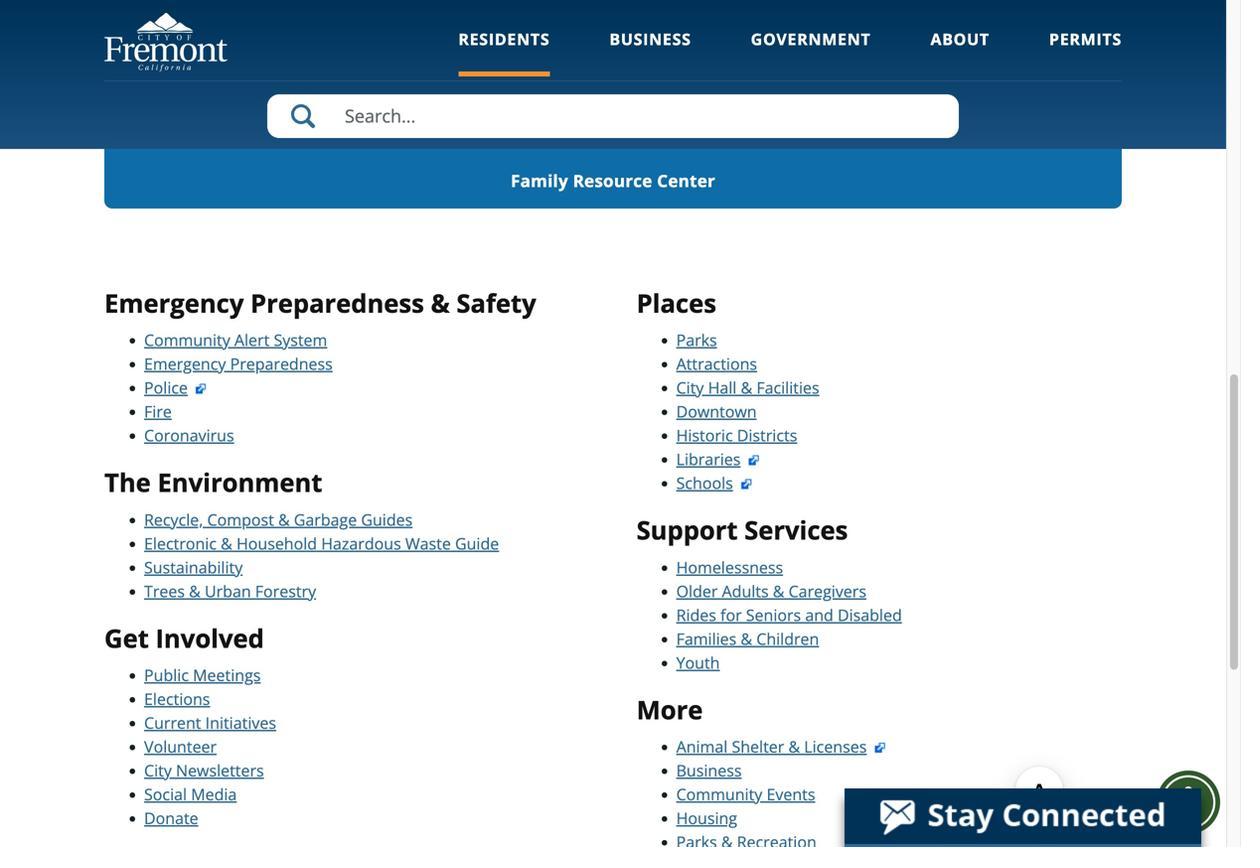 Task type: locate. For each thing, give the bounding box(es) containing it.
emergency up police link
[[144, 353, 226, 375]]

volunteer down the "current"
[[144, 736, 217, 758]]

1 vertical spatial emergency
[[144, 353, 226, 375]]

parks
[[676, 330, 717, 351]]

0 horizontal spatial volunteer
[[144, 736, 217, 758]]

0 vertical spatial animal shelter & licenses link
[[796, 0, 1122, 74]]

recycle,
[[144, 509, 203, 531]]

attractions link
[[676, 353, 757, 375]]

business up "housing"
[[676, 760, 742, 782]]

shelter for animal shelter & licenses business community events housing
[[732, 736, 784, 758]]

stay connected image
[[845, 789, 1200, 845]]

emergency preparedness link
[[144, 353, 333, 375]]

get
[[104, 621, 149, 656]]

volunteer link down the "current"
[[144, 736, 217, 758]]

calendar image
[[247, 0, 288, 11]]

get involved public meetings elections current initiatives volunteer city newsletters social media donate
[[104, 621, 276, 829]]

volunteer link up search text field
[[450, 0, 776, 74]]

elections link
[[144, 689, 210, 710]]

& inside places parks attractions city hall & facilities downtown historic districts libraries schools
[[741, 377, 753, 399]]

dog leashed image
[[938, 0, 980, 9]]

safety
[[457, 286, 536, 320]]

preparedness down system
[[230, 353, 333, 375]]

0 vertical spatial volunteer
[[570, 36, 656, 58]]

1 vertical spatial community
[[144, 330, 230, 351]]

city inside places parks attractions city hall & facilities downtown historic districts libraries schools
[[676, 377, 704, 399]]

1 vertical spatial city
[[144, 760, 172, 782]]

&
[[980, 36, 993, 58], [431, 286, 450, 320], [741, 377, 753, 399], [278, 509, 290, 531], [221, 533, 232, 554], [189, 581, 201, 602], [773, 581, 785, 602], [741, 628, 752, 650], [789, 736, 800, 758]]

shelter inside animal shelter & licenses business community events housing
[[732, 736, 784, 758]]

community down calendar image
[[186, 36, 287, 58]]

community up police link
[[144, 330, 230, 351]]

0 horizontal spatial volunteer link
[[144, 736, 217, 758]]

about link
[[931, 28, 990, 77]]

1 vertical spatial shelter
[[732, 736, 784, 758]]

libraries link
[[676, 449, 761, 470]]

0 vertical spatial community
[[186, 36, 287, 58]]

animal down more
[[676, 736, 728, 758]]

1 horizontal spatial city
[[676, 377, 704, 399]]

initiatives
[[205, 713, 276, 734]]

0 horizontal spatial shelter
[[732, 736, 784, 758]]

city left hall
[[676, 377, 704, 399]]

0 horizontal spatial animal
[[676, 736, 728, 758]]

business
[[610, 28, 691, 50], [676, 760, 742, 782]]

preparedness up system
[[251, 286, 424, 320]]

1 vertical spatial volunteer link
[[144, 736, 217, 758]]

0 vertical spatial emergency
[[104, 286, 244, 320]]

libraries
[[676, 449, 741, 470]]

homelessness link
[[676, 557, 783, 578]]

& inside emergency preparedness & safety community alert system emergency preparedness police fire coronavirus
[[431, 286, 450, 320]]

disabled
[[838, 605, 902, 626]]

shelter up "housing"
[[732, 736, 784, 758]]

licenses for animal shelter & licenses business community events housing
[[804, 736, 867, 758]]

animal inside animal shelter & licenses business community events housing
[[676, 736, 728, 758]]

1 vertical spatial animal
[[676, 736, 728, 758]]

downtown link
[[676, 401, 757, 422]]

waste
[[405, 533, 451, 554]]

licenses inside animal shelter & licenses business community events housing
[[804, 736, 867, 758]]

0 vertical spatial licenses
[[998, 36, 1071, 58]]

garbage
[[294, 509, 357, 531]]

rides
[[676, 605, 716, 626]]

volunteer down hands holding heart icon
[[570, 36, 656, 58]]

volunteer inside "get involved public meetings elections current initiatives volunteer city newsletters social media donate"
[[144, 736, 217, 758]]

1 vertical spatial community events link
[[676, 784, 815, 806]]

animal for animal shelter & licenses business community events housing
[[676, 736, 728, 758]]

shelter for animal shelter & licenses
[[913, 36, 976, 58]]

business link
[[610, 28, 691, 77], [676, 760, 742, 782]]

business link down hands holding heart icon
[[610, 28, 691, 77]]

0 horizontal spatial city
[[144, 760, 172, 782]]

community
[[186, 36, 287, 58], [144, 330, 230, 351], [676, 784, 763, 806]]

events inside animal shelter & licenses business community events housing
[[767, 784, 815, 806]]

for
[[721, 605, 742, 626]]

police link
[[144, 377, 208, 399]]

0 vertical spatial events
[[291, 36, 349, 58]]

2 vertical spatial community
[[676, 784, 763, 806]]

emergency
[[104, 286, 244, 320], [144, 353, 226, 375]]

older
[[676, 581, 718, 602]]

1 vertical spatial business
[[676, 760, 742, 782]]

city
[[676, 377, 704, 399], [144, 760, 172, 782]]

homelessness
[[676, 557, 783, 578]]

1 horizontal spatial animal
[[847, 36, 909, 58]]

city up social on the bottom left
[[144, 760, 172, 782]]

guide
[[455, 533, 499, 554]]

city inside "get involved public meetings elections current initiatives volunteer city newsletters social media donate"
[[144, 760, 172, 782]]

historic
[[676, 425, 733, 446]]

0 horizontal spatial licenses
[[804, 736, 867, 758]]

center
[[657, 170, 716, 193]]

licenses for animal shelter & licenses
[[998, 36, 1071, 58]]

0 vertical spatial shelter
[[913, 36, 976, 58]]

1 horizontal spatial community events link
[[676, 784, 815, 806]]

1 vertical spatial volunteer
[[144, 736, 217, 758]]

animal left about link
[[847, 36, 909, 58]]

animal shelter & licenses
[[847, 36, 1071, 58]]

environment
[[157, 465, 323, 500]]

1 horizontal spatial volunteer link
[[450, 0, 776, 74]]

sustainability
[[144, 557, 243, 578]]

& inside "link"
[[980, 36, 993, 58]]

community events link
[[104, 0, 430, 74], [676, 784, 815, 806]]

1 vertical spatial business link
[[676, 760, 742, 782]]

community inside animal shelter & licenses business community events housing
[[676, 784, 763, 806]]

adults
[[722, 581, 769, 602]]

resource
[[573, 170, 653, 193]]

1 vertical spatial licenses
[[804, 736, 867, 758]]

1 vertical spatial events
[[767, 784, 815, 806]]

recycle, compost & garbage guides link
[[144, 509, 413, 531]]

trees link
[[144, 581, 185, 602]]

shelter down dog leashed icon
[[913, 36, 976, 58]]

community up "housing"
[[676, 784, 763, 806]]

0 vertical spatial community events link
[[104, 0, 430, 74]]

0 vertical spatial business link
[[610, 28, 691, 77]]

business link up "housing"
[[676, 760, 742, 782]]

1 horizontal spatial events
[[767, 784, 815, 806]]

hall
[[708, 377, 737, 399]]

0 vertical spatial city
[[676, 377, 704, 399]]

1 horizontal spatial shelter
[[913, 36, 976, 58]]

volunteer
[[570, 36, 656, 58], [144, 736, 217, 758]]

business down hands holding heart icon
[[610, 28, 691, 50]]

0 vertical spatial animal
[[847, 36, 909, 58]]

events
[[291, 36, 349, 58], [767, 784, 815, 806]]

government link
[[751, 28, 871, 77]]

licenses
[[998, 36, 1071, 58], [804, 736, 867, 758]]

coronavirus
[[144, 425, 234, 446]]

1 horizontal spatial volunteer
[[570, 36, 656, 58]]

parks link
[[676, 330, 717, 351]]

animal inside animal shelter & licenses "link"
[[847, 36, 909, 58]]

schools link
[[676, 473, 753, 494]]

housing link
[[676, 808, 737, 829]]

1 horizontal spatial licenses
[[998, 36, 1071, 58]]

emergency up community alert system link at the left top of page
[[104, 286, 244, 320]]

city hall & facilities link
[[676, 377, 820, 399]]

social media link
[[144, 784, 237, 806]]

historic districts link
[[676, 425, 797, 446]]

1 vertical spatial preparedness
[[230, 353, 333, 375]]

shelter
[[913, 36, 976, 58], [732, 736, 784, 758]]

animal shelter & licenses link
[[796, 0, 1122, 74], [676, 736, 887, 758]]



Task type: describe. For each thing, give the bounding box(es) containing it.
community inside emergency preparedness & safety community alert system emergency preparedness police fire coronavirus
[[144, 330, 230, 351]]

guides
[[361, 509, 413, 531]]

meetings
[[193, 665, 261, 686]]

family resource center
[[511, 170, 716, 193]]

community alert system link
[[144, 330, 327, 351]]

Search text field
[[267, 94, 959, 138]]

police
[[144, 377, 188, 399]]

donate link
[[144, 808, 198, 829]]

government
[[751, 28, 871, 50]]

facilities
[[757, 377, 820, 399]]

public
[[144, 665, 189, 686]]

the environment recycle, compost & garbage guides electronic & household hazardous waste guide sustainability trees & urban forestry
[[104, 465, 499, 602]]

0 horizontal spatial events
[[291, 36, 349, 58]]

support
[[637, 513, 738, 548]]

attractions
[[676, 353, 757, 375]]

system
[[274, 330, 327, 351]]

0 vertical spatial volunteer link
[[450, 0, 776, 74]]

community events
[[186, 36, 349, 58]]

public meetings link
[[144, 665, 261, 686]]

permits
[[1049, 28, 1122, 50]]

forestry
[[255, 581, 316, 602]]

business link for animal shelter & licenses
[[676, 760, 742, 782]]

trees
[[144, 581, 185, 602]]

fire link
[[144, 401, 172, 422]]

downtown
[[676, 401, 757, 422]]

caregivers
[[789, 581, 867, 602]]

and
[[805, 605, 834, 626]]

involved
[[155, 621, 264, 656]]

& inside animal shelter & licenses business community events housing
[[789, 736, 800, 758]]

fire
[[144, 401, 172, 422]]

electronic
[[144, 533, 217, 554]]

about
[[931, 28, 990, 50]]

residents
[[459, 28, 550, 50]]

donate
[[144, 808, 198, 829]]

seniors
[[746, 605, 801, 626]]

compost
[[207, 509, 274, 531]]

children
[[757, 628, 819, 650]]

current
[[144, 713, 201, 734]]

families
[[676, 628, 737, 650]]

business link for residents
[[610, 28, 691, 77]]

support services homelessness older adults & caregivers rides for seniors and disabled families & children youth
[[637, 513, 902, 674]]

youth
[[676, 652, 720, 674]]

city newsletters link
[[144, 760, 264, 782]]

more
[[637, 693, 703, 727]]

places
[[637, 286, 717, 320]]

residents link
[[459, 28, 550, 77]]

permits link
[[1049, 28, 1122, 77]]

family image
[[592, 104, 634, 145]]

sustainability link
[[144, 557, 243, 578]]

schools
[[676, 473, 733, 494]]

media
[[191, 784, 237, 806]]

coronavirus link
[[144, 425, 234, 446]]

emergency preparedness & safety community alert system emergency preparedness police fire coronavirus
[[104, 286, 536, 446]]

newsletters
[[176, 760, 264, 782]]

older adults & caregivers link
[[676, 581, 867, 602]]

hands holding heart image
[[592, 0, 634, 8]]

animal shelter & licenses business community events housing
[[676, 736, 867, 829]]

0 vertical spatial preparedness
[[251, 286, 424, 320]]

& urban forestry link
[[185, 581, 316, 602]]

current initiatives link
[[144, 713, 276, 734]]

the
[[104, 465, 151, 500]]

families & children link
[[676, 628, 819, 650]]

family resource center link
[[104, 84, 1122, 209]]

rides for seniors and disabled link
[[676, 605, 902, 626]]

places parks attractions city hall & facilities downtown historic districts libraries schools
[[637, 286, 820, 494]]

electronic & household hazardous waste guide link
[[144, 533, 499, 554]]

districts
[[737, 425, 797, 446]]

housing
[[676, 808, 737, 829]]

business inside animal shelter & licenses business community events housing
[[676, 760, 742, 782]]

alert
[[234, 330, 270, 351]]

elections
[[144, 689, 210, 710]]

services
[[745, 513, 848, 548]]

1 vertical spatial animal shelter & licenses link
[[676, 736, 887, 758]]

urban
[[205, 581, 251, 602]]

family
[[511, 170, 568, 193]]

0 vertical spatial business
[[610, 28, 691, 50]]

social
[[144, 784, 187, 806]]

0 horizontal spatial community events link
[[104, 0, 430, 74]]

animal for animal shelter & licenses
[[847, 36, 909, 58]]

household
[[237, 533, 317, 554]]

hazardous
[[321, 533, 401, 554]]



Task type: vqa. For each thing, say whether or not it's contained in the screenshot.
"Animal" inside the Animal Shelter & Licenses Business Community Events Housing
yes



